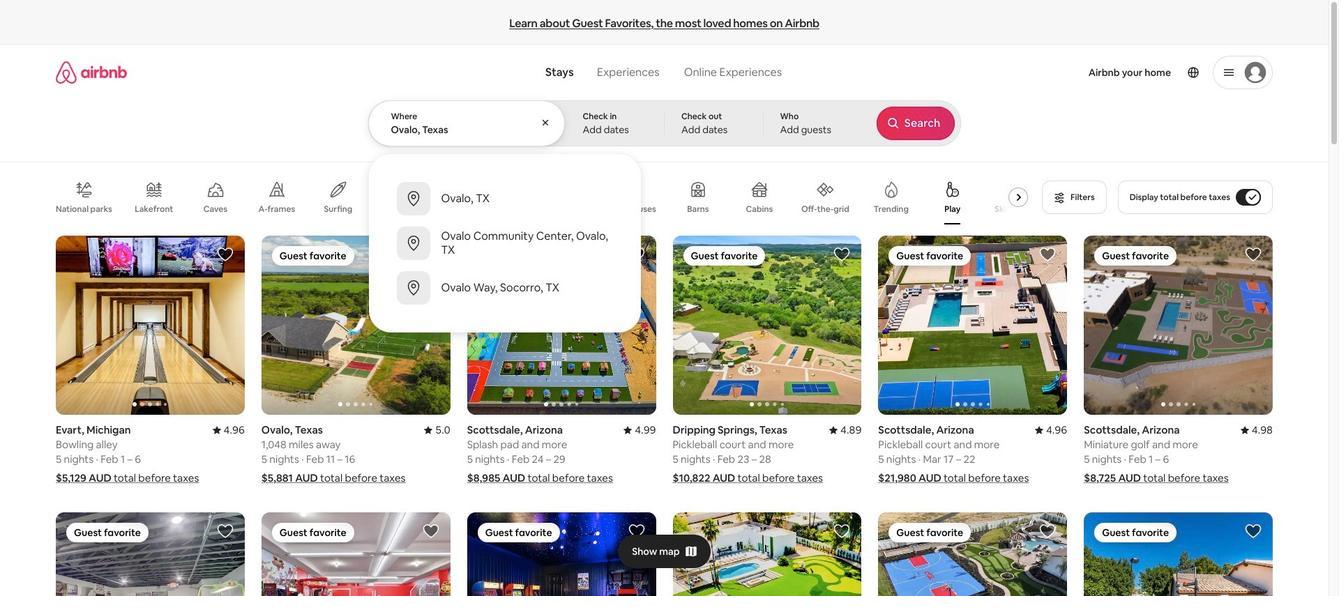 Task type: vqa. For each thing, say whether or not it's contained in the screenshot.
–
no



Task type: locate. For each thing, give the bounding box(es) containing it.
1 horizontal spatial add to wishlist: scottsdale, arizona image
[[1040, 246, 1057, 263]]

add to wishlist: ahwahnee, california image
[[628, 524, 645, 540]]

None search field
[[368, 45, 961, 422]]

add to wishlist: chicago, illinois image
[[423, 524, 439, 540]]

add to wishlist: dripping springs, texas image
[[834, 246, 851, 263]]

4.89 out of 5 average rating image
[[830, 424, 862, 437]]

add to wishlist: tracy, california image
[[1040, 524, 1057, 540]]

profile element
[[804, 45, 1273, 100]]

4.99 out of 5 average rating image
[[624, 424, 656, 437]]

add to wishlist: scottsdale, arizona image
[[628, 246, 645, 263], [1040, 246, 1057, 263], [1246, 524, 1262, 540]]

0 horizontal spatial add to wishlist: scottsdale, arizona image
[[628, 246, 645, 263]]

group
[[56, 170, 1034, 225], [56, 236, 245, 415], [262, 236, 451, 415], [467, 236, 656, 415], [673, 236, 862, 415], [879, 236, 1257, 415], [1084, 236, 1273, 415], [56, 513, 245, 597], [262, 513, 451, 597], [467, 513, 656, 597], [673, 513, 862, 597], [879, 513, 1068, 597], [1084, 513, 1273, 597]]

tab panel
[[368, 100, 961, 422]]

4.96 out of 5 average rating image
[[213, 424, 245, 437]]

Search destinations search field
[[391, 124, 543, 136]]

add to wishlist: scottsdale, arizona image for 4.99 out of 5 average rating image at the left bottom of page
[[628, 246, 645, 263]]

4.98 out of 5 average rating image
[[1241, 424, 1273, 437]]



Task type: describe. For each thing, give the bounding box(es) containing it.
2 horizontal spatial add to wishlist: scottsdale, arizona image
[[1246, 524, 1262, 540]]

add to wishlist: evart, michigan image
[[217, 246, 234, 263]]

4.96 out of 5 average rating image
[[1035, 424, 1068, 437]]

add to wishlist: paradise valley, arizona image
[[834, 524, 851, 540]]

add to wishlist: ovalo, texas image
[[423, 246, 439, 263]]

add to wishlist: scottsdale, arizona image
[[1246, 246, 1262, 263]]

5.0 out of 5 average rating image
[[424, 424, 451, 437]]

add to wishlist: scottsdale, arizona image for 4.96 out of 5 average rating image at right
[[1040, 246, 1057, 263]]

what can we help you find? tab list
[[535, 57, 672, 88]]

add to wishlist: markesan, wisconsin image
[[217, 524, 234, 540]]



